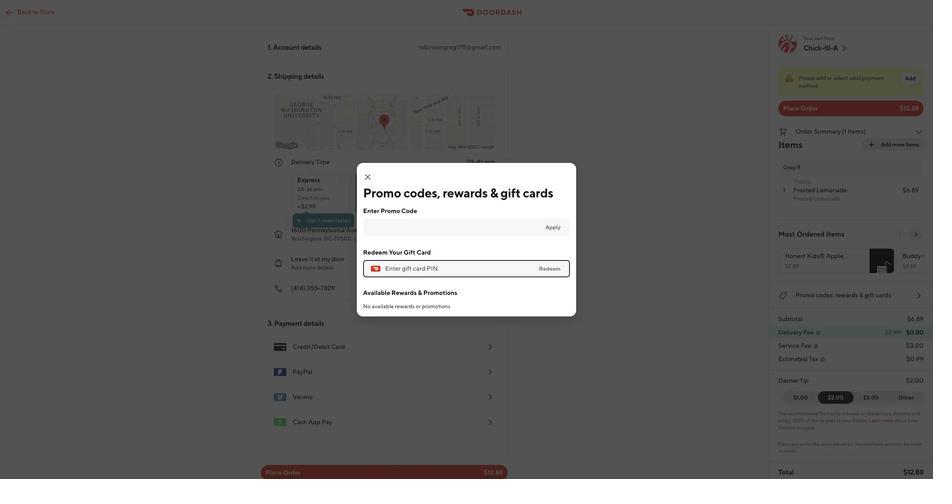 Task type: vqa. For each thing, say whether or not it's contained in the screenshot.
TOPPINGS) for Steak (All Toppings)
no



Task type: locate. For each thing, give the bounding box(es) containing it.
credit/debit
[[293, 343, 330, 351]]

min inside the 24–36 min direct to you + $2.99
[[314, 186, 323, 193]]

to left 'your'
[[837, 418, 842, 424]]

1600
[[291, 227, 306, 234]]

$3.00 down $0.00
[[907, 342, 924, 350]]

add more items
[[882, 142, 920, 148]]

chick-
[[804, 44, 825, 52]]

your left gift
[[389, 249, 403, 256]]

total
[[779, 469, 795, 477]]

2 vertical spatial the
[[855, 441, 862, 447]]

1 vertical spatial your
[[389, 249, 403, 256]]

more down at
[[303, 265, 316, 271]]

$2.00 up other
[[907, 377, 924, 385]]

2 horizontal spatial the
[[868, 411, 875, 417]]

are left set
[[834, 441, 840, 447]]

redeem inside button
[[540, 266, 561, 272]]

apple
[[827, 252, 844, 260]]

more left items
[[893, 142, 906, 148]]

$3.00 up on
[[864, 395, 880, 401]]

lemonade
[[817, 187, 848, 194], [814, 196, 841, 202]]

get
[[307, 218, 317, 224]]

it right the get
[[318, 218, 321, 224]]

dasher up "goes"
[[820, 411, 835, 417]]

nw
[[370, 227, 381, 234]]

fee
[[804, 329, 815, 336], [801, 342, 812, 350]]

promo codes, rewards & gift cards
[[363, 185, 554, 200], [796, 292, 892, 299]]

add new payment method image for credit/debit card
[[486, 343, 495, 352]]

option group
[[291, 167, 495, 214]]

add new payment method image for cash app pay
[[486, 418, 495, 427]]

0 vertical spatial it
[[318, 218, 321, 224]]

1. account details
[[268, 43, 322, 51]]

door
[[332, 256, 345, 263]]

my
[[322, 256, 330, 263]]

in-
[[779, 449, 785, 454]]

1 horizontal spatial min
[[378, 186, 387, 193]]

0 horizontal spatial place order
[[266, 469, 301, 477]]

2 vertical spatial rewards
[[395, 303, 415, 310]]

details up credit/debit
[[304, 320, 324, 328]]

codes, up the code
[[404, 185, 441, 200]]

1 vertical spatial codes,
[[817, 292, 835, 299]]

1 horizontal spatial $2.00
[[907, 377, 924, 385]]

1 horizontal spatial or
[[828, 75, 833, 81]]

0 vertical spatial or
[[828, 75, 833, 81]]

1 horizontal spatial card
[[417, 249, 431, 256]]

0 horizontal spatial tip
[[820, 418, 825, 424]]

it inside tooltip
[[318, 218, 321, 224]]

add inside button
[[906, 75, 917, 82]]

$1.00
[[794, 395, 809, 401]]

learn more link
[[870, 418, 894, 424]]

1 horizontal spatial redeem
[[540, 266, 561, 272]]

1 vertical spatial more
[[303, 265, 316, 271]]

1 horizontal spatial rewards
[[443, 185, 488, 200]]

1 add new payment method image from the top
[[486, 393, 495, 402]]

a
[[834, 44, 839, 52]]

items up apple
[[827, 230, 845, 238]]

0 horizontal spatial $3.00
[[864, 395, 880, 401]]

or down 'available rewards & promotions'
[[416, 303, 421, 310]]

1 vertical spatial 29–41
[[362, 186, 377, 193]]

or right add
[[828, 75, 833, 81]]

delivery
[[876, 411, 893, 417]]

0 vertical spatial place order
[[784, 105, 819, 112]]

more for learn
[[883, 418, 894, 424]]

you
[[320, 195, 330, 201]]

tip left is
[[836, 411, 842, 417]]

1 horizontal spatial delivery
[[779, 329, 803, 336]]

min inside standard 29–41 min
[[378, 186, 387, 193]]

1 vertical spatial the
[[811, 418, 819, 424]]

store
[[40, 8, 55, 15]]

more for add
[[893, 142, 906, 148]]

0 vertical spatial redeem
[[363, 249, 388, 256]]

your left cart
[[804, 35, 814, 41]]

it inside leave it at my door add more details
[[310, 256, 314, 263]]

2 vertical spatial add
[[291, 265, 302, 271]]

cash app pay
[[293, 419, 333, 426]]

0 vertical spatial place
[[784, 105, 800, 112]]

or inside "please add or select valid payment method"
[[828, 75, 833, 81]]

ordered
[[797, 230, 825, 238]]

promo codes, rewards & gift cards button
[[779, 290, 924, 302]]

0 horizontal spatial &
[[418, 289, 422, 297]]

are inside about how dashers are paid.
[[797, 425, 804, 431]]

add new payment method image for venmo
[[486, 393, 495, 402]]

0 horizontal spatial items
[[779, 139, 803, 150]]

next button of carousel image
[[914, 231, 920, 238]]

1 vertical spatial rewards
[[836, 292, 859, 299]]

0 vertical spatial codes,
[[404, 185, 441, 200]]

to left you
[[314, 195, 319, 201]]

1 add new payment method image from the top
[[486, 343, 495, 352]]

your
[[804, 35, 814, 41], [389, 249, 403, 256]]

buddy
[[903, 252, 922, 260]]

delivery up express
[[291, 158, 315, 166]]

the right by
[[855, 441, 862, 447]]

$2.99 inside the 24–36 min direct to you + $2.99
[[302, 203, 316, 210]]

are inside menu prices for this store are set by the merchant, and may be lower in-store.
[[834, 441, 840, 447]]

1 vertical spatial add new payment method image
[[486, 418, 495, 427]]

delivery for delivery
[[779, 329, 803, 336]]

it left at
[[310, 256, 314, 263]]

None radio
[[291, 173, 350, 214], [356, 173, 414, 214], [291, 173, 350, 214], [356, 173, 414, 214]]

0 horizontal spatial card
[[331, 343, 345, 351]]

29–41 min
[[467, 158, 495, 166]]

codes, down honest kids® apple juice $2.89
[[817, 292, 835, 299]]

1 horizontal spatial it
[[318, 218, 321, 224]]

$2.99 down direct
[[302, 203, 316, 210]]

details right "2. shipping"
[[304, 72, 324, 80]]

details for 1. account details
[[301, 43, 322, 51]]

29–41 down standard
[[362, 186, 377, 193]]

1 vertical spatial items
[[827, 230, 845, 238]]

1 vertical spatial promo
[[381, 207, 400, 215]]

1 horizontal spatial dasher
[[820, 411, 835, 417]]

1 horizontal spatial add
[[882, 142, 892, 148]]

1 vertical spatial and
[[886, 441, 894, 447]]

and up how
[[913, 411, 921, 417]]

greg r
[[784, 164, 801, 171]]

1600 pennsylvania avenue nw washington,  dc 20500,  usa
[[291, 227, 381, 242]]

the right on
[[868, 411, 875, 417]]

promo up the subtotal on the right bottom
[[796, 292, 815, 299]]

0 vertical spatial add
[[906, 75, 917, 82]]

and inside the recommended dasher tip is based on the delivery distance and effort. 100% of the tip goes to your dasher.
[[913, 411, 921, 417]]

1 vertical spatial $3.00
[[864, 395, 880, 401]]

tip left "goes"
[[820, 418, 825, 424]]

1 vertical spatial dasher
[[820, 411, 835, 417]]

0 horizontal spatial $2.99
[[302, 203, 316, 210]]

0 vertical spatial $2.99
[[302, 203, 316, 210]]

add new payment method image
[[486, 393, 495, 402], [486, 418, 495, 427]]

add
[[817, 75, 827, 81]]

distance
[[894, 411, 912, 417]]

1 vertical spatial card
[[331, 343, 345, 351]]

2 vertical spatial to
[[837, 418, 842, 424]]

is
[[843, 411, 846, 417]]

0 vertical spatial cards
[[523, 185, 554, 200]]

and left may
[[886, 441, 894, 447]]

1 vertical spatial to
[[314, 195, 319, 201]]

card right credit/debit
[[331, 343, 345, 351]]

and for distance
[[913, 411, 921, 417]]

1 vertical spatial frosted
[[794, 196, 813, 202]]

2 horizontal spatial &
[[860, 292, 864, 299]]

menu
[[268, 335, 501, 435]]

1 vertical spatial place
[[266, 469, 282, 477]]

and inside menu prices for this store are set by the merchant, and may be lower in-store.
[[886, 441, 894, 447]]

express
[[298, 176, 320, 184]]

it for at
[[310, 256, 314, 263]]

(414)
[[291, 285, 306, 292]]

0 horizontal spatial it
[[310, 256, 314, 263]]

delivery down the subtotal on the right bottom
[[779, 329, 803, 336]]

dashers
[[779, 425, 796, 431]]

order summary (1 items)
[[796, 128, 867, 135]]

gift inside promo codes, rewards & gift cards button
[[865, 292, 875, 299]]

Other button
[[889, 392, 924, 404]]

0 horizontal spatial your
[[389, 249, 403, 256]]

lower
[[911, 441, 923, 447]]

100%
[[793, 418, 805, 424]]

dasher
[[779, 377, 799, 385], [820, 411, 835, 417]]

1 horizontal spatial and
[[913, 411, 921, 417]]

your cart from
[[804, 35, 835, 41]]

redeem
[[363, 249, 388, 256], [540, 266, 561, 272]]

dasher inside the recommended dasher tip is based on the delivery distance and effort. 100% of the tip goes to your dasher.
[[820, 411, 835, 417]]

0 vertical spatial to
[[33, 8, 39, 15]]

0 horizontal spatial delivery
[[291, 158, 315, 166]]

0 vertical spatial rewards
[[443, 185, 488, 200]]

2 horizontal spatial rewards
[[836, 292, 859, 299]]

are
[[797, 425, 804, 431], [834, 441, 840, 447]]

add left items
[[882, 142, 892, 148]]

of
[[806, 418, 810, 424]]

Choose a time radio
[[421, 173, 494, 214]]

promo left the code
[[381, 207, 400, 215]]

1 horizontal spatial cards
[[876, 292, 892, 299]]

more down delivery
[[883, 418, 894, 424]]

card right gift
[[417, 249, 431, 256]]

the right of on the right of page
[[811, 418, 819, 424]]

add button
[[901, 72, 921, 85]]

$2.00 button
[[819, 392, 854, 404]]

0 horizontal spatial place
[[266, 469, 282, 477]]

about how dashers are paid.
[[779, 418, 918, 431]]

1 vertical spatial lemonade
[[814, 196, 841, 202]]

it for even
[[318, 218, 321, 224]]

credit/debit card
[[293, 343, 345, 351]]

paid.
[[805, 425, 815, 431]]

please add or select valid payment method
[[799, 75, 885, 89]]

2 add new payment method image from the top
[[486, 368, 495, 377]]

2 horizontal spatial to
[[837, 418, 842, 424]]

1 vertical spatial cards
[[876, 292, 892, 299]]

are down 100%
[[797, 425, 804, 431]]

washington,
[[291, 236, 323, 242]]

juice
[[846, 252, 861, 260]]

details inside leave it at my door add more details
[[317, 265, 334, 271]]

$2.00 up is
[[829, 395, 844, 401]]

menu
[[779, 441, 792, 447]]

0 horizontal spatial to
[[33, 8, 39, 15]]

place
[[784, 105, 800, 112], [266, 469, 282, 477]]

this
[[813, 441, 821, 447]]

delivery
[[291, 158, 315, 166], [779, 329, 803, 336]]

0 vertical spatial gift
[[501, 185, 521, 200]]

treats
[[794, 178, 811, 185]]

$0.99
[[907, 356, 924, 363]]

$1.00 button
[[784, 392, 824, 404]]

dasher left tip
[[779, 377, 799, 385]]

add right payment
[[906, 75, 917, 82]]

faster!
[[335, 218, 351, 224]]

1 horizontal spatial gift
[[865, 292, 875, 299]]

1 vertical spatial redeem
[[540, 266, 561, 272]]

1 horizontal spatial the
[[855, 441, 862, 447]]

details down my in the left bottom of the page
[[317, 265, 334, 271]]

1 horizontal spatial to
[[314, 195, 319, 201]]

0 vertical spatial add new payment method image
[[486, 343, 495, 352]]

no available rewards or promotions
[[363, 303, 451, 310]]

2 horizontal spatial add
[[906, 75, 917, 82]]

0 vertical spatial add new payment method image
[[486, 393, 495, 402]]

1 vertical spatial add new payment method image
[[486, 368, 495, 377]]

0 horizontal spatial and
[[886, 441, 894, 447]]

1 horizontal spatial your
[[804, 35, 814, 41]]

to right back
[[33, 8, 39, 15]]

1 vertical spatial promo codes, rewards & gift cards
[[796, 292, 892, 299]]

pay
[[322, 419, 333, 426]]

promo down standard
[[363, 185, 402, 200]]

cards inside button
[[876, 292, 892, 299]]

0 vertical spatial the
[[868, 411, 875, 417]]

status
[[779, 67, 924, 96]]

add new payment method image
[[486, 343, 495, 352], [486, 368, 495, 377]]

apply button
[[541, 221, 566, 233]]

place order
[[784, 105, 819, 112], [266, 469, 301, 477]]

$2.00
[[907, 377, 924, 385], [829, 395, 844, 401]]

$3.00
[[907, 342, 924, 350], [864, 395, 880, 401]]

$3.00 inside button
[[864, 395, 880, 401]]

delivery time
[[291, 158, 330, 166]]

store.
[[785, 449, 797, 454]]

2 add new payment method image from the top
[[486, 418, 495, 427]]

min for 29–41
[[485, 158, 495, 166]]

1 vertical spatial are
[[834, 441, 840, 447]]

add down leave
[[291, 265, 302, 271]]

status containing please add or select valid payment method
[[779, 67, 924, 96]]

1 horizontal spatial 29–41
[[467, 158, 483, 166]]

service
[[779, 342, 800, 350]]

0 vertical spatial order
[[801, 105, 819, 112]]

$2.99 left $0.00
[[886, 329, 902, 336]]

details right 1. account at the left of page
[[301, 43, 322, 51]]

back to store
[[17, 8, 55, 15]]

1 vertical spatial order
[[796, 128, 813, 135]]

or
[[828, 75, 833, 81], [416, 303, 421, 310]]

29–41 up 'choose a time' radio
[[467, 158, 483, 166]]

1 vertical spatial it
[[310, 256, 314, 263]]

pennsylvania
[[308, 227, 345, 234]]

order
[[801, 105, 819, 112], [796, 128, 813, 135], [283, 469, 301, 477]]

to inside the 24–36 min direct to you + $2.99
[[314, 195, 319, 201]]

get it even faster! tooltip
[[293, 211, 355, 228]]

recommended
[[788, 411, 819, 417]]

1 horizontal spatial are
[[834, 441, 840, 447]]

1 horizontal spatial promo codes, rewards & gift cards
[[796, 292, 892, 299]]

available rewards & promotions
[[363, 289, 458, 297]]

fee for delivery
[[804, 329, 815, 336]]

payment
[[863, 75, 885, 81]]

0 vertical spatial promo codes, rewards & gift cards
[[363, 185, 554, 200]]

items up greg on the right of page
[[779, 139, 803, 150]]

1 horizontal spatial $2.99
[[886, 329, 902, 336]]

1 vertical spatial delivery
[[779, 329, 803, 336]]

0 horizontal spatial min
[[314, 186, 323, 193]]

0 vertical spatial delivery
[[291, 158, 315, 166]]

previous button of carousel image
[[898, 231, 904, 238]]

tip
[[836, 411, 842, 417], [820, 418, 825, 424]]

delivery for delivery time
[[291, 158, 315, 166]]



Task type: describe. For each thing, give the bounding box(es) containing it.
tip
[[801, 377, 809, 385]]

0 vertical spatial items
[[779, 139, 803, 150]]

0 vertical spatial tip
[[836, 411, 842, 417]]

r
[[797, 164, 801, 171]]

add more items link
[[863, 138, 924, 151]]

details for 2. shipping details
[[304, 72, 324, 80]]

merchant,
[[863, 441, 885, 447]]

app
[[309, 419, 321, 426]]

the recommended dasher tip is based on the delivery distance and effort. 100% of the tip goes to your dasher.
[[779, 411, 921, 424]]

add for add more items
[[882, 142, 892, 148]]

3. payment details
[[268, 320, 324, 328]]

1. account
[[268, 43, 300, 51]]

leave
[[291, 256, 308, 263]]

24–36 min direct to you + $2.99
[[298, 186, 330, 210]]

& inside button
[[860, 292, 864, 299]]

codes, inside button
[[817, 292, 835, 299]]

more inside leave it at my door add more details
[[303, 265, 316, 271]]

estimated
[[779, 356, 808, 363]]

redeem button
[[535, 262, 566, 275]]

fil-
[[825, 44, 834, 52]]

min for 24–36
[[314, 186, 323, 193]]

Redeem Your Gift Card text field
[[385, 264, 530, 273]]

0 vertical spatial promo
[[363, 185, 402, 200]]

$2.00 inside button
[[829, 395, 844, 401]]

avenue
[[346, 227, 368, 234]]

for
[[806, 441, 812, 447]]

get it even faster!
[[307, 218, 351, 224]]

menu containing credit/debit card
[[268, 335, 501, 435]]

from
[[825, 35, 835, 41]]

add new payment method image for paypal
[[486, 368, 495, 377]]

1 horizontal spatial place order
[[784, 105, 819, 112]]

fee for service
[[801, 342, 812, 350]]

a
[[447, 186, 450, 193]]

dc
[[324, 236, 332, 242]]

frui
[[923, 252, 934, 260]]

learn more
[[870, 418, 894, 424]]

1 horizontal spatial items
[[827, 230, 845, 238]]

valid
[[850, 75, 862, 81]]

1 vertical spatial $2.99
[[886, 329, 902, 336]]

items
[[907, 142, 920, 148]]

back to store link
[[0, 5, 60, 20]]

venmo
[[293, 394, 313, 401]]

0 vertical spatial card
[[417, 249, 431, 256]]

effort.
[[779, 418, 792, 424]]

robinsongreg175@gmail.com
[[419, 44, 501, 51]]

by
[[849, 441, 854, 447]]

add for add
[[906, 75, 917, 82]]

chick-fil-a link
[[804, 44, 850, 53]]

0 vertical spatial 29–41
[[467, 158, 483, 166]]

redeem for redeem
[[540, 266, 561, 272]]

option group containing express
[[291, 167, 495, 214]]

2 frosted from the top
[[794, 196, 813, 202]]

items)
[[849, 128, 867, 135]]

promo codes, rewards & gift cards inside button
[[796, 292, 892, 299]]

+
[[298, 203, 300, 210]]

0 vertical spatial lemonade
[[817, 187, 848, 194]]

the inside menu prices for this store are set by the merchant, and may be lower in-store.
[[855, 441, 862, 447]]

gift
[[404, 249, 416, 256]]

to inside 'back to store' link
[[33, 8, 39, 15]]

(414) 355-7829
[[291, 285, 335, 292]]

promotions
[[424, 289, 458, 297]]

based
[[847, 411, 860, 417]]

2. shipping details
[[268, 72, 324, 80]]

3. payment
[[268, 320, 302, 328]]

1 vertical spatial $6.89
[[908, 316, 924, 323]]

treats frosted lemonade frosted lemonade
[[794, 178, 848, 202]]

subtotal
[[779, 316, 803, 323]]

enter
[[363, 207, 380, 215]]

20500,
[[333, 236, 353, 242]]

add inside leave it at my door add more details
[[291, 265, 302, 271]]

0 horizontal spatial dasher
[[779, 377, 799, 385]]

prices
[[792, 441, 805, 447]]

1 frosted from the top
[[794, 187, 816, 194]]

apply
[[546, 224, 561, 230]]

redeem your gift card
[[363, 249, 431, 256]]

$0.00
[[907, 329, 924, 336]]

0 vertical spatial $3.00
[[907, 342, 924, 350]]

2 vertical spatial order
[[283, 469, 301, 477]]

$2.89
[[786, 263, 800, 269]]

tip amount option group
[[784, 392, 924, 404]]

leave it at my door add more details
[[291, 256, 345, 271]]

redeem for redeem your gift card
[[363, 249, 388, 256]]

1
[[784, 187, 786, 194]]

standard 29–41 min
[[362, 176, 389, 193]]

show menu image
[[274, 341, 287, 354]]

0 horizontal spatial codes,
[[404, 185, 441, 200]]

set
[[841, 441, 848, 447]]

cash
[[293, 419, 307, 426]]

close promo codes, rewards & gift cards image
[[363, 172, 373, 182]]

to inside the recommended dasher tip is based on the delivery distance and effort. 100% of the tip goes to your dasher.
[[837, 418, 842, 424]]

and for merchant,
[[886, 441, 894, 447]]

learn
[[870, 418, 882, 424]]

cart
[[815, 35, 824, 41]]

7829
[[321, 285, 335, 292]]

tax
[[809, 356, 819, 363]]

0 horizontal spatial promo codes, rewards & gift cards
[[363, 185, 554, 200]]

direct
[[298, 195, 313, 201]]

available
[[363, 289, 391, 297]]

enter promo code
[[363, 207, 418, 215]]

buddy frui $3.89
[[903, 252, 934, 269]]

1 vertical spatial tip
[[820, 418, 825, 424]]

1 horizontal spatial place
[[784, 105, 800, 112]]

0 vertical spatial $2.00
[[907, 377, 924, 385]]

the
[[779, 411, 787, 417]]

details for 3. payment details
[[304, 320, 324, 328]]

29–41 inside standard 29–41 min
[[362, 186, 377, 193]]

0 vertical spatial $6.89
[[903, 187, 920, 194]]

back
[[17, 8, 31, 15]]

code
[[402, 207, 418, 215]]

0 horizontal spatial cards
[[523, 185, 554, 200]]

even
[[322, 218, 334, 224]]

order inside button
[[796, 128, 813, 135]]

0 vertical spatial your
[[804, 35, 814, 41]]

no
[[363, 303, 371, 310]]

on
[[861, 411, 867, 417]]

summary
[[815, 128, 842, 135]]

355-
[[307, 285, 321, 292]]

1 horizontal spatial &
[[491, 185, 499, 200]]

0 horizontal spatial gift
[[501, 185, 521, 200]]

(414) 355-7829 button
[[268, 278, 495, 300]]

1 vertical spatial or
[[416, 303, 421, 310]]

honest kids® apple juice $2.89
[[786, 252, 861, 269]]

$3.00 button
[[849, 392, 890, 404]]

promo inside button
[[796, 292, 815, 299]]

(1
[[843, 128, 847, 135]]

rewards inside button
[[836, 292, 859, 299]]

method
[[799, 83, 819, 89]]



